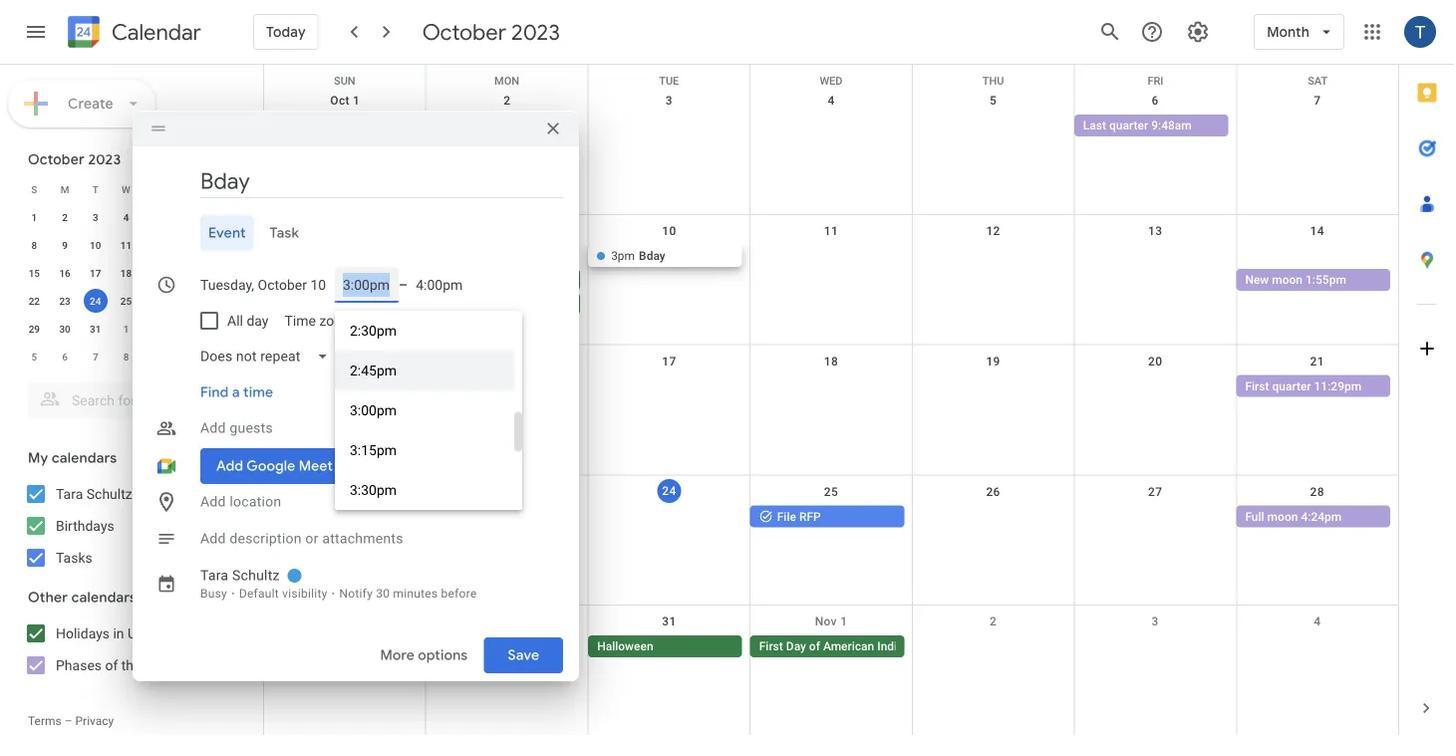 Task type: describe. For each thing, give the bounding box(es) containing it.
sat
[[1308, 75, 1328, 87]]

find a time
[[200, 384, 273, 402]]

first quarter 11:29pm
[[1245, 379, 1362, 393]]

mon
[[494, 75, 519, 87]]

1 horizontal spatial 14
[[1310, 224, 1324, 238]]

6 element
[[175, 205, 199, 229]]

moon
[[144, 657, 180, 674]]

default visibility
[[239, 587, 327, 601]]

task
[[270, 224, 299, 242]]

29
[[29, 323, 40, 335]]

sun
[[334, 75, 355, 87]]

1 vertical spatial tara schultz
[[200, 568, 280, 584]]

10 for sun
[[662, 224, 676, 238]]

24 cell
[[80, 287, 111, 315]]

9
[[62, 239, 68, 251]]

row containing 5
[[19, 343, 233, 371]]

phases
[[56, 657, 102, 674]]

american
[[823, 640, 874, 654]]

privacy link
[[75, 715, 114, 729]]

day for columbus
[[492, 273, 512, 287]]

file rfp button
[[750, 506, 904, 528]]

0 vertical spatial 7
[[1314, 94, 1321, 108]]

zone
[[319, 313, 349, 329]]

2:30pm option
[[335, 311, 514, 351]]

2 vertical spatial 3
[[1152, 615, 1159, 629]]

Add title and time text field
[[200, 166, 563, 196]]

3:15pm
[[350, 442, 397, 458]]

End time text field
[[416, 273, 464, 297]]

day
[[247, 313, 269, 329]]

add location
[[200, 494, 281, 510]]

20 element
[[175, 261, 199, 285]]

1 up november 8 element at left
[[123, 323, 129, 335]]

new
[[1245, 273, 1269, 287]]

start time list box
[[335, 311, 522, 510]]

3:30pm option
[[335, 470, 514, 510]]

file
[[777, 510, 796, 524]]

in
[[113, 625, 124, 642]]

3 for oct 1
[[666, 94, 673, 108]]

21 element
[[206, 261, 230, 285]]

2:45pm option
[[335, 351, 514, 391]]

1 vertical spatial 19
[[986, 354, 1000, 368]]

description
[[230, 531, 302, 547]]

holidays in united states
[[56, 625, 211, 642]]

other
[[28, 589, 68, 607]]

1 vertical spatial 15
[[338, 354, 352, 368]]

full moon 4:24pm button
[[1236, 506, 1390, 528]]

16 element
[[53, 261, 77, 285]]

full
[[1245, 510, 1264, 524]]

24 inside cell
[[90, 295, 101, 307]]

terms – privacy
[[28, 715, 114, 729]]

holidays
[[56, 625, 110, 642]]

november 5 element
[[22, 345, 46, 369]]

rfp
[[799, 510, 821, 524]]

heritage
[[913, 640, 959, 654]]

nov
[[815, 615, 837, 629]]

month inside popup button
[[1267, 23, 1310, 41]]

1:55pm
[[1306, 273, 1346, 287]]

of inside other calendars list
[[105, 657, 118, 674]]

indigenous peoples' day button
[[426, 293, 580, 315]]

0 horizontal spatial –
[[64, 715, 72, 729]]

my calendars list
[[4, 478, 247, 574]]

of inside button
[[809, 640, 820, 654]]

1 horizontal spatial 25
[[824, 485, 838, 499]]

row containing 10
[[264, 215, 1398, 345]]

row containing oct 1
[[264, 85, 1398, 215]]

today button
[[253, 8, 319, 56]]

Search for people text field
[[40, 383, 215, 419]]

Start time text field
[[343, 273, 391, 297]]

other calendars
[[28, 589, 137, 607]]

calendar element
[[64, 12, 201, 56]]

2:45pm
[[350, 362, 397, 379]]

indigenous
[[435, 297, 494, 311]]

19 element
[[145, 261, 169, 285]]

0 vertical spatial –
[[399, 277, 408, 293]]

first for first quarter 11:29pm
[[1245, 379, 1269, 393]]

minutes
[[393, 587, 438, 601]]

today
[[266, 23, 306, 41]]

day for first
[[786, 640, 806, 654]]

oct
[[330, 94, 350, 108]]

november 8 element
[[114, 345, 138, 369]]

23
[[59, 295, 71, 307]]

quarter for 9:48am
[[1109, 119, 1148, 133]]

w
[[122, 183, 130, 195]]

location
[[230, 494, 281, 510]]

30 element
[[53, 317, 77, 341]]

0 horizontal spatial 2023
[[88, 150, 121, 168]]

time zone button
[[276, 303, 357, 339]]

fri
[[1148, 75, 1163, 87]]

find a time button
[[192, 375, 281, 411]]

month button
[[1254, 8, 1344, 56]]

1 horizontal spatial 8
[[123, 351, 129, 363]]

22 element
[[22, 289, 46, 313]]

15 element
[[22, 261, 46, 285]]

add for add location
[[200, 494, 226, 510]]

1 horizontal spatial tara
[[200, 568, 229, 584]]

terms link
[[28, 715, 61, 729]]

11 for october 2023
[[120, 239, 132, 251]]

29 element
[[22, 317, 46, 341]]

27
[[1148, 485, 1162, 499]]

halloween button
[[588, 636, 742, 658]]

all day
[[227, 313, 269, 329]]

1 vertical spatial day
[[546, 297, 566, 311]]

time
[[284, 313, 316, 329]]

indian
[[877, 640, 910, 654]]

guests
[[230, 420, 273, 437]]

1 vertical spatial 21
[[1310, 354, 1324, 368]]

26 element
[[145, 289, 169, 313]]

19 inside october 2023 grid
[[151, 267, 162, 279]]

event button
[[200, 215, 254, 251]]

1 horizontal spatial 7
[[215, 211, 221, 223]]

my calendars
[[28, 449, 117, 467]]

task button
[[262, 215, 307, 251]]

terms
[[28, 715, 61, 729]]

birthdays
[[56, 518, 114, 534]]

create button
[[8, 80, 155, 128]]

my
[[28, 449, 48, 467]]

0 horizontal spatial october
[[28, 150, 85, 168]]

calendars for other calendars
[[71, 589, 137, 607]]

time
[[243, 384, 273, 402]]

1 horizontal spatial tab list
[[1399, 65, 1454, 681]]

0 horizontal spatial october 2023
[[28, 150, 121, 168]]

event
[[208, 224, 246, 242]]

21 inside "element"
[[212, 267, 224, 279]]

schultz inside the my calendars list
[[86, 486, 132, 502]]

columbus
[[435, 273, 489, 287]]

add for add guests
[[200, 420, 226, 437]]

phases of the moon
[[56, 657, 180, 674]]

row containing sun
[[264, 65, 1398, 87]]

quarter for 11:29pm
[[1272, 379, 1311, 393]]

my calendars button
[[4, 443, 247, 474]]

october 2023 grid
[[19, 175, 233, 371]]

28 element
[[206, 289, 230, 313]]

notify
[[339, 587, 373, 601]]

attachments
[[322, 531, 403, 547]]

friday column header
[[172, 175, 203, 203]]



Task type: vqa. For each thing, say whether or not it's contained in the screenshot.


Task type: locate. For each thing, give the bounding box(es) containing it.
28
[[1310, 485, 1324, 499]]

1 vertical spatial of
[[105, 657, 118, 674]]

t
[[92, 183, 98, 195]]

3:15pm option
[[335, 431, 514, 470]]

first left 11:29pm
[[1245, 379, 1269, 393]]

1 horizontal spatial tara schultz
[[200, 568, 280, 584]]

16
[[59, 267, 71, 279], [500, 354, 514, 368]]

row containing 24
[[264, 476, 1398, 606]]

15
[[29, 267, 40, 279], [338, 354, 352, 368]]

tara up birthdays
[[56, 486, 83, 502]]

month up sat at the right of the page
[[1267, 23, 1310, 41]]

0 horizontal spatial 11
[[120, 239, 132, 251]]

3 for 1
[[93, 211, 98, 223]]

0 vertical spatial of
[[809, 640, 820, 654]]

month right heritage
[[962, 640, 997, 654]]

visibility
[[282, 587, 327, 601]]

10 up bday
[[662, 224, 676, 238]]

1 vertical spatial 2
[[62, 211, 68, 223]]

1 horizontal spatial day
[[546, 297, 566, 311]]

0 vertical spatial 2
[[504, 94, 511, 108]]

26
[[986, 485, 1000, 499]]

1 vertical spatial 24
[[662, 484, 676, 498]]

0 vertical spatial october
[[422, 18, 506, 46]]

1 up 15 "element"
[[31, 211, 37, 223]]

24, today element
[[83, 289, 107, 313]]

1 vertical spatial 10
[[90, 239, 101, 251]]

row
[[264, 65, 1398, 87], [264, 85, 1398, 215], [19, 175, 233, 203], [19, 203, 233, 231], [264, 215, 1398, 345], [19, 231, 233, 259], [19, 259, 233, 287], [19, 287, 233, 315], [19, 315, 233, 343], [19, 343, 233, 371], [264, 345, 1398, 476], [264, 476, 1398, 606], [264, 606, 1398, 737]]

first for first day of american indian heritage month
[[759, 640, 783, 654]]

last quarter 9:48am button
[[1074, 115, 1228, 137]]

14 element
[[206, 233, 230, 257]]

time zone
[[284, 313, 349, 329]]

0 horizontal spatial month
[[962, 640, 997, 654]]

22
[[29, 295, 40, 307], [338, 485, 352, 499]]

0 horizontal spatial 5
[[31, 351, 37, 363]]

18 inside row group
[[120, 267, 132, 279]]

1 horizontal spatial 5
[[990, 94, 997, 108]]

7
[[1314, 94, 1321, 108], [215, 211, 221, 223], [93, 351, 98, 363]]

31 up november 7 element at the left of page
[[90, 323, 101, 335]]

cell containing columbus day
[[426, 245, 588, 317]]

s right friday 'column header'
[[215, 183, 221, 195]]

4
[[828, 94, 835, 108], [123, 211, 129, 223], [215, 323, 221, 335], [1314, 615, 1321, 629]]

1 horizontal spatial 17
[[662, 354, 676, 368]]

states
[[171, 625, 211, 642]]

first inside "button"
[[1245, 379, 1269, 393]]

1 vertical spatial 7
[[215, 211, 221, 223]]

add left location
[[200, 494, 226, 510]]

tue
[[659, 75, 679, 87]]

3 add from the top
[[200, 531, 226, 547]]

0 vertical spatial day
[[492, 273, 512, 287]]

october up mon
[[422, 18, 506, 46]]

0 vertical spatial add
[[200, 420, 226, 437]]

1 horizontal spatial 24
[[662, 484, 676, 498]]

2023 up t
[[88, 150, 121, 168]]

25 up november 1 element
[[120, 295, 132, 307]]

create
[[68, 95, 113, 113]]

row containing 1
[[19, 203, 233, 231]]

– right terms
[[64, 715, 72, 729]]

grid
[[263, 65, 1398, 737]]

1 vertical spatial 25
[[824, 485, 838, 499]]

27 element
[[175, 289, 199, 313]]

2 for 1
[[62, 211, 68, 223]]

2 add from the top
[[200, 494, 226, 510]]

0 horizontal spatial tab list
[[148, 215, 563, 251]]

13 element
[[175, 233, 199, 257]]

1 horizontal spatial 10
[[662, 224, 676, 238]]

calendars inside dropdown button
[[71, 589, 137, 607]]

last
[[1083, 119, 1106, 133]]

11 inside grid
[[824, 224, 838, 238]]

last quarter 9:48am
[[1083, 119, 1192, 133]]

2023
[[511, 18, 560, 46], [88, 150, 121, 168]]

of left the
[[105, 657, 118, 674]]

16 up 23
[[59, 267, 71, 279]]

thu
[[983, 75, 1004, 87]]

6 inside grid
[[1152, 94, 1159, 108]]

1 horizontal spatial october 2023
[[422, 18, 560, 46]]

tab list
[[1399, 65, 1454, 681], [148, 215, 563, 251]]

2 horizontal spatial day
[[786, 640, 806, 654]]

– right start time text field
[[399, 277, 408, 293]]

november 1 element
[[114, 317, 138, 341]]

the
[[121, 657, 141, 674]]

1 right 'nov'
[[840, 615, 847, 629]]

full moon 4:24pm
[[1245, 510, 1342, 524]]

25 inside row group
[[120, 295, 132, 307]]

11 element
[[114, 233, 138, 257]]

0 vertical spatial tara schultz
[[56, 486, 132, 502]]

0 vertical spatial calendars
[[52, 449, 117, 467]]

21 down 14 element on the left top
[[212, 267, 224, 279]]

1 horizontal spatial 2023
[[511, 18, 560, 46]]

1 horizontal spatial 22
[[338, 485, 352, 499]]

of down 'nov'
[[809, 640, 820, 654]]

november 4 element
[[206, 317, 230, 341]]

14 up "21" "element"
[[212, 239, 224, 251]]

9:48am
[[1151, 119, 1192, 133]]

31 for 1
[[90, 323, 101, 335]]

tara schultz up default
[[200, 568, 280, 584]]

main drawer image
[[24, 20, 48, 44]]

calendars up in
[[71, 589, 137, 607]]

5 down thu
[[990, 94, 997, 108]]

None field
[[192, 339, 344, 375]]

2 horizontal spatial 7
[[1314, 94, 1321, 108]]

0 horizontal spatial 21
[[212, 267, 224, 279]]

1 s from the left
[[31, 183, 37, 195]]

notify 30 minutes before
[[339, 587, 477, 601]]

1 vertical spatial moon
[[1267, 510, 1298, 524]]

default
[[239, 587, 279, 601]]

8 down november 1 element
[[123, 351, 129, 363]]

17 element
[[83, 261, 107, 285]]

first
[[1245, 379, 1269, 393], [759, 640, 783, 654]]

2:30pm
[[350, 322, 397, 339]]

0 vertical spatial first
[[1245, 379, 1269, 393]]

tab list up start time text field
[[148, 215, 563, 251]]

quarter left 11:29pm
[[1272, 379, 1311, 393]]

12
[[986, 224, 1000, 238]]

30 right notify at the left of page
[[376, 587, 390, 601]]

row group containing 1
[[19, 203, 233, 371]]

1 horizontal spatial october
[[422, 18, 506, 46]]

21
[[212, 267, 224, 279], [1310, 354, 1324, 368]]

10 up the 17 element
[[90, 239, 101, 251]]

1 vertical spatial 14
[[212, 239, 224, 251]]

new moon 1:55pm
[[1245, 273, 1346, 287]]

2 s from the left
[[215, 183, 221, 195]]

nov 1
[[815, 615, 847, 629]]

0 horizontal spatial 24
[[90, 295, 101, 307]]

Start date text field
[[200, 273, 327, 297]]

2 horizontal spatial 11
[[824, 224, 838, 238]]

15 up 22 element
[[29, 267, 40, 279]]

2 vertical spatial 11
[[212, 351, 224, 363]]

1 horizontal spatial s
[[215, 183, 221, 195]]

0 horizontal spatial tara schultz
[[56, 486, 132, 502]]

1 horizontal spatial 15
[[338, 354, 352, 368]]

0 horizontal spatial of
[[105, 657, 118, 674]]

october 2023
[[422, 18, 560, 46], [28, 150, 121, 168]]

11 inside 'element'
[[120, 239, 132, 251]]

row containing 29
[[19, 315, 233, 343]]

0 vertical spatial 3
[[666, 94, 673, 108]]

schultz up default
[[232, 568, 280, 584]]

1
[[353, 94, 360, 108], [31, 211, 37, 223], [123, 323, 129, 335], [840, 615, 847, 629]]

1 vertical spatial quarter
[[1272, 379, 1311, 393]]

m
[[60, 183, 69, 195]]

14 up new moon 1:55pm button
[[1310, 224, 1324, 238]]

row containing s
[[19, 175, 233, 203]]

november 11 element
[[206, 345, 230, 369]]

24
[[90, 295, 101, 307], [662, 484, 676, 498]]

row containing 8
[[19, 231, 233, 259]]

7 down sat at the right of the page
[[1314, 94, 1321, 108]]

busy
[[200, 587, 227, 601]]

1 horizontal spatial 6
[[1152, 94, 1159, 108]]

16 inside 'element'
[[59, 267, 71, 279]]

3pm
[[611, 249, 635, 263]]

0 vertical spatial 25
[[120, 295, 132, 307]]

1 vertical spatial 18
[[824, 354, 838, 368]]

30 inside 30 element
[[59, 323, 71, 335]]

day inside first day of american indian heritage month button
[[786, 640, 806, 654]]

3:30pm
[[350, 482, 397, 498]]

1 vertical spatial schultz
[[232, 568, 280, 584]]

privacy
[[75, 715, 114, 729]]

moon for new
[[1272, 273, 1303, 287]]

31 element
[[83, 317, 107, 341]]

1 horizontal spatial 11
[[212, 351, 224, 363]]

21 up first quarter 11:29pm "button"
[[1310, 354, 1324, 368]]

0 vertical spatial moon
[[1272, 273, 1303, 287]]

tara inside the my calendars list
[[56, 486, 83, 502]]

0 vertical spatial 5
[[990, 94, 997, 108]]

18 element
[[114, 261, 138, 285]]

calendars for my calendars
[[52, 449, 117, 467]]

tara schultz inside the my calendars list
[[56, 486, 132, 502]]

0 horizontal spatial 6
[[62, 351, 68, 363]]

row containing 22
[[19, 287, 233, 315]]

2 vertical spatial add
[[200, 531, 226, 547]]

30
[[59, 323, 71, 335], [376, 587, 390, 601]]

3pm bday
[[611, 249, 665, 263]]

moon right full at right
[[1267, 510, 1298, 524]]

1 vertical spatial 8
[[123, 351, 129, 363]]

november 7 element
[[83, 345, 107, 369]]

22 down 3:15pm
[[338, 485, 352, 499]]

0 vertical spatial 11
[[824, 224, 838, 238]]

add description or attachments
[[200, 531, 403, 547]]

31 inside row group
[[90, 323, 101, 335]]

first inside button
[[759, 640, 783, 654]]

3:00pm option
[[335, 391, 514, 431]]

0 vertical spatial 14
[[1310, 224, 1324, 238]]

1 horizontal spatial 30
[[376, 587, 390, 601]]

1 horizontal spatial –
[[399, 277, 408, 293]]

moon
[[1272, 273, 1303, 287], [1267, 510, 1298, 524]]

add down the 'add location'
[[200, 531, 226, 547]]

2 vertical spatial 2
[[990, 615, 997, 629]]

0 vertical spatial 18
[[120, 267, 132, 279]]

day right peoples'
[[546, 297, 566, 311]]

3:00pm
[[350, 402, 397, 419]]

6 inside row group
[[62, 351, 68, 363]]

first left american
[[759, 640, 783, 654]]

16 down indigenous peoples' day button on the left top of page
[[500, 354, 514, 368]]

0 horizontal spatial 15
[[29, 267, 40, 279]]

month
[[1267, 23, 1310, 41], [962, 640, 997, 654]]

14 inside row group
[[212, 239, 224, 251]]

0 vertical spatial 22
[[29, 295, 40, 307]]

7 down 31 element
[[93, 351, 98, 363]]

a
[[232, 384, 240, 402]]

2023 up mon
[[511, 18, 560, 46]]

1 vertical spatial add
[[200, 494, 226, 510]]

7 inside november 7 element
[[93, 351, 98, 363]]

october up m
[[28, 150, 85, 168]]

grid containing oct 1
[[263, 65, 1398, 737]]

10 element
[[83, 233, 107, 257]]

quarter
[[1109, 119, 1148, 133], [1272, 379, 1311, 393]]

add guests button
[[192, 411, 563, 446]]

0 vertical spatial 8
[[31, 239, 37, 251]]

tara
[[56, 486, 83, 502], [200, 568, 229, 584]]

settings menu image
[[1186, 20, 1210, 44]]

month inside button
[[962, 640, 997, 654]]

0 horizontal spatial 7
[[93, 351, 98, 363]]

1 vertical spatial 3
[[93, 211, 98, 223]]

1 vertical spatial first
[[759, 640, 783, 654]]

23 element
[[53, 289, 77, 313]]

5 inside row group
[[31, 351, 37, 363]]

1 vertical spatial 22
[[338, 485, 352, 499]]

tasks
[[56, 550, 92, 566]]

6 down fri
[[1152, 94, 1159, 108]]

tab list containing event
[[148, 215, 563, 251]]

1 vertical spatial 16
[[500, 354, 514, 368]]

4:24pm
[[1301, 510, 1342, 524]]

calendar heading
[[108, 18, 201, 46]]

10 for october 2023
[[90, 239, 101, 251]]

quarter inside "button"
[[1272, 379, 1311, 393]]

13
[[1148, 224, 1162, 238]]

october 2023 up mon
[[422, 18, 560, 46]]

7 up event
[[215, 211, 221, 223]]

october
[[422, 18, 506, 46], [28, 150, 85, 168]]

3
[[666, 94, 673, 108], [93, 211, 98, 223], [1152, 615, 1159, 629]]

united
[[128, 625, 168, 642]]

3 inside row group
[[93, 211, 98, 223]]

halloween
[[597, 640, 653, 654]]

1 vertical spatial calendars
[[71, 589, 137, 607]]

schultz down my calendars dropdown button
[[86, 486, 132, 502]]

1 horizontal spatial of
[[809, 640, 820, 654]]

day left american
[[786, 640, 806, 654]]

add down find
[[200, 420, 226, 437]]

10 inside row group
[[90, 239, 101, 251]]

moon right new
[[1272, 273, 1303, 287]]

add inside dropdown button
[[200, 420, 226, 437]]

2 for oct 1
[[504, 94, 511, 108]]

2 inside row group
[[62, 211, 68, 223]]

columbus day button
[[426, 269, 580, 291]]

find
[[200, 384, 229, 402]]

all
[[227, 313, 243, 329]]

day up indigenous peoples' day button on the left top of page
[[492, 273, 512, 287]]

10
[[662, 224, 676, 238], [90, 239, 101, 251]]

calendars right 'my'
[[52, 449, 117, 467]]

peoples'
[[497, 297, 543, 311]]

15 inside 15 "element"
[[29, 267, 40, 279]]

add for add description or attachments
[[200, 531, 226, 547]]

31
[[90, 323, 101, 335], [662, 615, 676, 629]]

–
[[399, 277, 408, 293], [64, 715, 72, 729]]

22 inside 22 element
[[29, 295, 40, 307]]

file rfp
[[777, 510, 821, 524]]

oct 1
[[330, 94, 360, 108]]

1 horizontal spatial 18
[[824, 354, 838, 368]]

25 element
[[114, 289, 138, 313]]

0 vertical spatial 15
[[29, 267, 40, 279]]

quarter inside button
[[1109, 119, 1148, 133]]

0 horizontal spatial 14
[[212, 239, 224, 251]]

other calendars list
[[4, 618, 247, 682]]

calendars inside dropdown button
[[52, 449, 117, 467]]

october 2023 up m
[[28, 150, 121, 168]]

0 horizontal spatial 8
[[31, 239, 37, 251]]

bday
[[639, 249, 665, 263]]

1 horizontal spatial month
[[1267, 23, 1310, 41]]

6 down 30 element
[[62, 351, 68, 363]]

tara schultz
[[56, 486, 132, 502], [200, 568, 280, 584]]

1 horizontal spatial 16
[[500, 354, 514, 368]]

5
[[990, 94, 997, 108], [31, 351, 37, 363]]

25 up file rfp button
[[824, 485, 838, 499]]

moon for full
[[1267, 510, 1298, 524]]

None search field
[[0, 375, 247, 419]]

tara schultz up birthdays
[[56, 486, 132, 502]]

1 right the oct
[[353, 94, 360, 108]]

31 up halloween button
[[662, 615, 676, 629]]

row containing 31
[[264, 606, 1398, 737]]

0 horizontal spatial 25
[[120, 295, 132, 307]]

1 horizontal spatial schultz
[[232, 568, 280, 584]]

quarter right last
[[1109, 119, 1148, 133]]

1 horizontal spatial 3
[[666, 94, 673, 108]]

1 horizontal spatial 31
[[662, 615, 676, 629]]

30 down 23
[[59, 323, 71, 335]]

0 horizontal spatial quarter
[[1109, 119, 1148, 133]]

5 down 29 element
[[31, 351, 37, 363]]

15 down the 2:30pm
[[338, 354, 352, 368]]

0 horizontal spatial 22
[[29, 295, 40, 307]]

tara up busy
[[200, 568, 229, 584]]

11 for sun
[[824, 224, 838, 238]]

22 up 29
[[29, 295, 40, 307]]

17 inside october 2023 grid
[[90, 267, 101, 279]]

0 horizontal spatial s
[[31, 183, 37, 195]]

november 6 element
[[53, 345, 77, 369]]

6
[[1152, 94, 1159, 108], [62, 351, 68, 363]]

11:29pm
[[1314, 379, 1362, 393]]

0 vertical spatial 24
[[90, 295, 101, 307]]

tab list right 11:29pm
[[1399, 65, 1454, 681]]

0 horizontal spatial day
[[492, 273, 512, 287]]

wed
[[820, 75, 843, 87]]

2 horizontal spatial 2
[[990, 615, 997, 629]]

before
[[441, 587, 477, 601]]

first day of american indian heritage month
[[759, 640, 997, 654]]

cell
[[264, 115, 426, 139], [426, 115, 588, 139], [588, 115, 750, 139], [750, 115, 912, 139], [912, 115, 1074, 139], [1236, 115, 1398, 139], [264, 245, 426, 317], [426, 245, 588, 317], [750, 245, 912, 317], [912, 245, 1074, 317], [1074, 245, 1236, 317], [172, 315, 203, 343], [172, 343, 203, 371], [264, 375, 426, 399], [426, 375, 588, 399], [588, 375, 750, 399], [750, 375, 912, 399], [912, 375, 1074, 399], [1074, 375, 1236, 399], [264, 506, 426, 530], [426, 506, 588, 530], [588, 506, 750, 530], [912, 506, 1074, 530], [1074, 506, 1236, 530], [264, 636, 426, 660], [426, 636, 588, 660], [1074, 636, 1236, 660], [1236, 636, 1398, 660]]

0 vertical spatial month
[[1267, 23, 1310, 41]]

8
[[31, 239, 37, 251], [123, 351, 129, 363]]

calendars
[[52, 449, 117, 467], [71, 589, 137, 607]]

19
[[151, 267, 162, 279], [986, 354, 1000, 368]]

2
[[504, 94, 511, 108], [62, 211, 68, 223], [990, 615, 997, 629]]

s left m
[[31, 183, 37, 195]]

row group
[[19, 203, 233, 371]]

0 vertical spatial 21
[[212, 267, 224, 279]]

to element
[[399, 277, 408, 293]]

1 add from the top
[[200, 420, 226, 437]]

1 vertical spatial 17
[[662, 354, 676, 368]]

31 for nov 1
[[662, 615, 676, 629]]

8 up 15 "element"
[[31, 239, 37, 251]]



